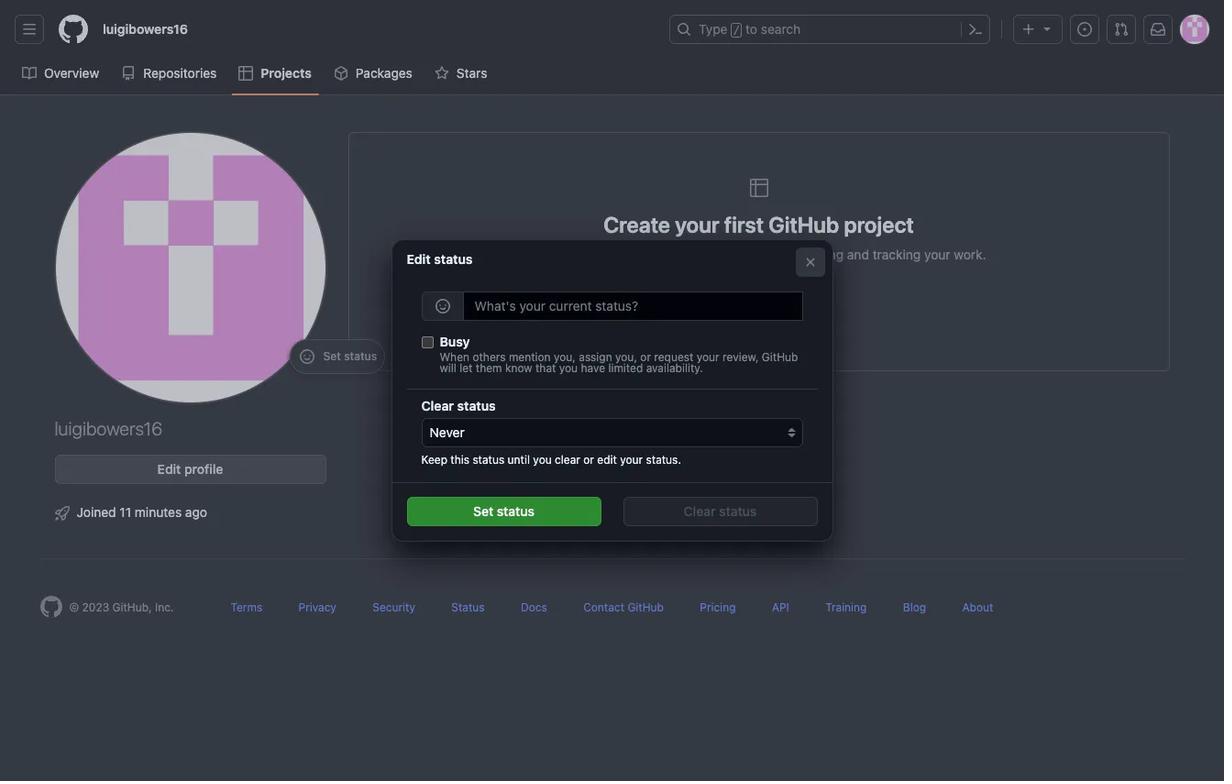Task type: describe. For each thing, give the bounding box(es) containing it.
©
[[69, 601, 79, 615]]

will
[[440, 361, 457, 375]]

0 horizontal spatial clear status
[[422, 398, 496, 413]]

profile
[[184, 461, 223, 477]]

set inside edit status dialog
[[473, 504, 494, 520]]

type / to search
[[699, 21, 801, 37]]

issue opened image
[[1078, 22, 1093, 37]]

first
[[725, 212, 764, 238]]

0 horizontal spatial you
[[533, 454, 552, 467]]

terms
[[231, 601, 263, 615]]

new project
[[723, 295, 796, 310]]

and
[[848, 247, 870, 262]]

request
[[654, 350, 694, 364]]

0 vertical spatial projects
[[261, 65, 312, 81]]

notifications image
[[1151, 22, 1166, 37]]

your up flexible
[[675, 212, 720, 238]]

stars
[[457, 65, 488, 81]]

docs
[[521, 601, 548, 615]]

you inside busy when others mention you, assign you, or request your review,           github will let them know that you have limited availability.
[[559, 361, 578, 375]]

packages
[[356, 65, 413, 81]]

api
[[772, 601, 790, 615]]

about link
[[963, 601, 994, 615]]

github inside create your first github project projects are a customizable, flexible tool for planning and tracking your work.
[[769, 212, 840, 238]]

this
[[451, 454, 470, 467]]

repo image
[[121, 66, 136, 81]]

edit
[[598, 454, 617, 467]]

customizable,
[[616, 247, 699, 262]]

joined 11 minutes ago
[[77, 505, 207, 520]]

that
[[536, 361, 556, 375]]

0 vertical spatial clear
[[422, 398, 454, 413]]

blog link
[[904, 601, 927, 615]]

homepage image
[[59, 15, 88, 44]]

0 horizontal spatial set status button
[[298, 348, 377, 366]]

2 you, from the left
[[616, 350, 638, 364]]

package image
[[334, 66, 349, 81]]

2023
[[82, 601, 109, 615]]

search
[[761, 21, 801, 37]]

blog
[[904, 601, 927, 615]]

overview
[[44, 65, 99, 81]]

let
[[460, 361, 473, 375]]

clear status button
[[623, 498, 818, 527]]

status link
[[452, 601, 485, 615]]

busy
[[440, 334, 470, 349]]

contact
[[584, 601, 625, 615]]

availability.
[[647, 361, 703, 375]]

plus image
[[1022, 22, 1037, 37]]

git pull request image
[[1115, 22, 1129, 37]]

ago
[[185, 505, 207, 520]]

smiley image
[[300, 350, 314, 364]]

others
[[473, 350, 506, 364]]

change your avatar image
[[55, 132, 326, 404]]

1 vertical spatial or
[[584, 454, 594, 467]]

project inside create your first github project projects are a customizable, flexible tool for planning and tracking your work.
[[844, 212, 915, 238]]

footer containing © 2023 github, inc.
[[25, 559, 1200, 664]]

are
[[584, 247, 602, 262]]

Busy checkbox
[[422, 336, 434, 348]]

command palette image
[[969, 22, 984, 37]]

limited
[[609, 361, 643, 375]]

security link
[[373, 601, 416, 615]]

repositories link
[[114, 60, 224, 87]]

status
[[452, 601, 485, 615]]

© 2023 github, inc.
[[69, 601, 174, 615]]

triangle down image
[[1040, 21, 1055, 36]]

joined
[[77, 505, 116, 520]]

mention
[[509, 350, 551, 364]]

your left work.
[[925, 247, 951, 262]]

create your first github project projects are a customizable, flexible tool for planning and tracking your work.
[[532, 212, 987, 262]]

security
[[373, 601, 416, 615]]

repositories
[[143, 65, 217, 81]]

pricing link
[[700, 601, 736, 615]]

homepage image
[[40, 596, 62, 618]]

overview link
[[15, 60, 107, 87]]

projects link
[[232, 60, 319, 87]]

1 vertical spatial luigibowers16
[[55, 418, 162, 439]]

luigibowers16 link
[[95, 15, 195, 44]]

busy when others mention you, assign you, or request your review,           github will let them know that you have limited availability.
[[440, 334, 799, 375]]

privacy link
[[299, 601, 337, 615]]



Task type: vqa. For each thing, say whether or not it's contained in the screenshot.
know
yes



Task type: locate. For each thing, give the bounding box(es) containing it.
github
[[769, 212, 840, 238], [762, 350, 799, 364], [628, 601, 664, 615]]

your inside busy when others mention you, assign you, or request your review,           github will let them know that you have limited availability.
[[697, 350, 720, 364]]

edit profile
[[157, 461, 223, 477]]

luigibowers16 up "repo" "image"
[[103, 21, 188, 37]]

0 horizontal spatial clear
[[422, 398, 454, 413]]

projects inside create your first github project projects are a customizable, flexible tool for planning and tracking your work.
[[532, 247, 580, 262]]

1 horizontal spatial edit
[[407, 251, 431, 267]]

review,
[[723, 350, 759, 364]]

0 horizontal spatial projects
[[261, 65, 312, 81]]

0 vertical spatial github
[[769, 212, 840, 238]]

or
[[641, 350, 651, 364], [584, 454, 594, 467]]

set down keep this status until you clear or edit your status.
[[473, 504, 494, 520]]

your
[[675, 212, 720, 238], [925, 247, 951, 262], [697, 350, 720, 364], [620, 454, 643, 467]]

1 horizontal spatial projects
[[532, 247, 580, 262]]

footer
[[25, 559, 1200, 664]]

you, left have
[[554, 350, 576, 364]]

1 horizontal spatial or
[[641, 350, 651, 364]]

github inside busy when others mention you, assign you, or request your review,           github will let them know that you have limited availability.
[[762, 350, 799, 364]]

0 vertical spatial project
[[844, 212, 915, 238]]

you right 'that'
[[559, 361, 578, 375]]

project up "tracking"
[[844, 212, 915, 238]]

0 vertical spatial edit
[[407, 251, 431, 267]]

privacy
[[299, 601, 337, 615]]

about
[[963, 601, 994, 615]]

set status inside edit status dialog
[[473, 504, 535, 520]]

0 vertical spatial set status
[[323, 350, 377, 363]]

What's your current status? text field
[[463, 291, 803, 321]]

or left 'edit'
[[584, 454, 594, 467]]

for
[[774, 247, 790, 262]]

planning
[[794, 247, 844, 262]]

1 horizontal spatial set
[[473, 504, 494, 520]]

contact github
[[584, 601, 664, 615]]

0 horizontal spatial set status
[[323, 350, 377, 363]]

0 horizontal spatial set
[[323, 350, 341, 363]]

you
[[559, 361, 578, 375], [533, 454, 552, 467]]

status.
[[646, 454, 682, 467]]

luigibowers16
[[103, 21, 188, 37], [55, 418, 162, 439]]

0 vertical spatial set
[[323, 350, 341, 363]]

have
[[581, 361, 606, 375]]

or left request
[[641, 350, 651, 364]]

star image
[[435, 66, 449, 81]]

1 vertical spatial edit
[[157, 461, 181, 477]]

new project button
[[711, 288, 808, 317]]

set status button
[[298, 348, 377, 366], [407, 498, 601, 527]]

edit up busy checkbox
[[407, 251, 431, 267]]

tracking
[[873, 247, 921, 262]]

set status button left busy checkbox
[[298, 348, 377, 366]]

0 vertical spatial you
[[559, 361, 578, 375]]

1 vertical spatial projects
[[532, 247, 580, 262]]

github up planning
[[769, 212, 840, 238]]

1 vertical spatial you
[[533, 454, 552, 467]]

edit left profile
[[157, 461, 181, 477]]

1 horizontal spatial clear status
[[684, 504, 757, 520]]

training link
[[826, 601, 867, 615]]

you,
[[554, 350, 576, 364], [616, 350, 638, 364]]

2 vertical spatial github
[[628, 601, 664, 615]]

projects right table image
[[261, 65, 312, 81]]

api link
[[772, 601, 790, 615]]

or inside busy when others mention you, assign you, or request your review,           github will let them know that you have limited availability.
[[641, 350, 651, 364]]

set status down until
[[473, 504, 535, 520]]

contact github link
[[584, 601, 664, 615]]

minutes
[[135, 505, 182, 520]]

edit status
[[407, 251, 473, 267]]

a
[[606, 247, 613, 262]]

1 horizontal spatial you
[[559, 361, 578, 375]]

0 horizontal spatial project
[[753, 295, 796, 310]]

packages link
[[327, 60, 420, 87]]

1 vertical spatial github
[[762, 350, 799, 364]]

inc.
[[155, 601, 174, 615]]

pricing
[[700, 601, 736, 615]]

work.
[[954, 247, 987, 262]]

set status right smiley icon
[[323, 350, 377, 363]]

1 vertical spatial clear status
[[684, 504, 757, 520]]

close image
[[803, 255, 818, 269]]

assign
[[579, 350, 613, 364]]

edit
[[407, 251, 431, 267], [157, 461, 181, 477]]

0 horizontal spatial edit
[[157, 461, 181, 477]]

project inside button
[[753, 295, 796, 310]]

clear
[[422, 398, 454, 413], [684, 504, 716, 520]]

1 vertical spatial clear
[[684, 504, 716, 520]]

1 you, from the left
[[554, 350, 576, 364]]

terms link
[[231, 601, 263, 615]]

set status
[[323, 350, 377, 363], [473, 504, 535, 520]]

new
[[723, 295, 750, 310]]

luigibowers16 up joined
[[55, 418, 162, 439]]

1 horizontal spatial set status
[[473, 504, 535, 520]]

edit status dialog
[[392, 240, 833, 542]]

smiley image
[[435, 299, 450, 313]]

1 vertical spatial set
[[473, 504, 494, 520]]

you right until
[[533, 454, 552, 467]]

projects left are
[[532, 247, 580, 262]]

them
[[476, 361, 502, 375]]

clear
[[555, 454, 581, 467]]

1 vertical spatial set status
[[473, 504, 535, 520]]

keep
[[422, 454, 448, 467]]

to
[[746, 21, 758, 37]]

0 horizontal spatial you,
[[554, 350, 576, 364]]

when
[[440, 350, 470, 364]]

edit for edit profile
[[157, 461, 181, 477]]

your right 'edit'
[[620, 454, 643, 467]]

github right review,
[[762, 350, 799, 364]]

edit profile button
[[55, 455, 326, 484]]

create
[[604, 212, 671, 238]]

0 vertical spatial clear status
[[422, 398, 496, 413]]

your left review,
[[697, 350, 720, 364]]

know
[[505, 361, 533, 375]]

project right new
[[753, 295, 796, 310]]

projects
[[261, 65, 312, 81], [532, 247, 580, 262]]

edit inside dialog
[[407, 251, 431, 267]]

clear inside button
[[684, 504, 716, 520]]

edit for edit status
[[407, 251, 431, 267]]

edit inside button
[[157, 461, 181, 477]]

status inside button
[[719, 504, 757, 520]]

table image
[[748, 177, 770, 199]]

project
[[844, 212, 915, 238], [753, 295, 796, 310]]

book image
[[22, 66, 37, 81]]

0 vertical spatial or
[[641, 350, 651, 364]]

1 horizontal spatial project
[[844, 212, 915, 238]]

flexible
[[702, 247, 744, 262]]

stars link
[[427, 60, 495, 87]]

set
[[323, 350, 341, 363], [473, 504, 494, 520]]

docs link
[[521, 601, 548, 615]]

0 horizontal spatial or
[[584, 454, 594, 467]]

tool
[[748, 247, 770, 262]]

1 vertical spatial set status button
[[407, 498, 601, 527]]

github,
[[112, 601, 152, 615]]

11
[[120, 505, 131, 520]]

1 horizontal spatial clear
[[684, 504, 716, 520]]

github right contact
[[628, 601, 664, 615]]

type
[[699, 21, 728, 37]]

1 vertical spatial project
[[753, 295, 796, 310]]

0 vertical spatial luigibowers16
[[103, 21, 188, 37]]

until
[[508, 454, 530, 467]]

set right smiley icon
[[323, 350, 341, 363]]

rocket image
[[55, 506, 69, 521]]

clear status inside button
[[684, 504, 757, 520]]

status
[[434, 251, 473, 267], [344, 350, 377, 363], [457, 398, 496, 413], [473, 454, 505, 467], [497, 504, 535, 520], [719, 504, 757, 520]]

set status button down until
[[407, 498, 601, 527]]

keep this status until you clear or edit your status.
[[422, 454, 682, 467]]

0 vertical spatial set status button
[[298, 348, 377, 366]]

you, right "assign"
[[616, 350, 638, 364]]

training
[[826, 601, 867, 615]]

table image
[[239, 66, 254, 81]]

1 horizontal spatial set status button
[[407, 498, 601, 527]]

/
[[734, 24, 740, 37]]

clear status
[[422, 398, 496, 413], [684, 504, 757, 520]]

1 horizontal spatial you,
[[616, 350, 638, 364]]



